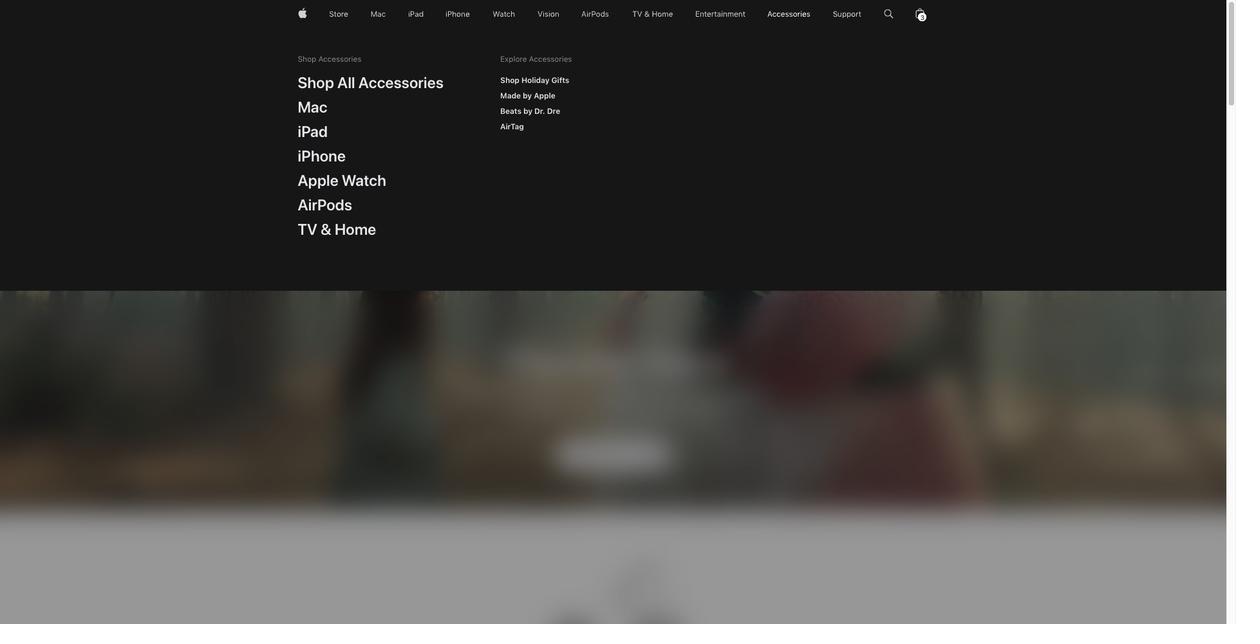 Task type: describe. For each thing, give the bounding box(es) containing it.
shopping bag with item count : 3 image
[[916, 0, 925, 28]]

tv & home link
[[291, 215, 384, 243]]

ipad link
[[291, 117, 335, 146]]

shop for shop accessories
[[298, 55, 316, 64]]

shop accessories
[[298, 55, 362, 64]]

mac
[[298, 98, 328, 117]]

apple inside the shop all accessories mac ipad iphone apple watch airpods tv & home
[[298, 171, 339, 190]]

apple image
[[298, 0, 307, 28]]

airpods
[[298, 196, 352, 215]]

shop for shop holiday gifts made by apple beats by dr. dre airtag
[[501, 76, 520, 85]]

airtag link
[[493, 117, 531, 137]]

airpods image
[[582, 0, 610, 28]]

tv and home image
[[632, 0, 674, 28]]

accessories for shop holiday gifts
[[529, 55, 572, 64]]

iphone
[[298, 147, 346, 166]]

beats by dr. dre link
[[493, 102, 568, 121]]

apple watch link
[[291, 166, 394, 195]]

home
[[335, 220, 377, 239]]

dre
[[547, 107, 561, 116]]

made by apple link
[[493, 86, 563, 106]]

airpods link
[[291, 191, 359, 219]]

beats
[[501, 107, 522, 116]]

accessories for shop all accessories
[[318, 55, 362, 64]]

ipad
[[298, 122, 328, 141]]

&
[[321, 220, 332, 239]]

tv
[[298, 220, 318, 239]]

all
[[338, 73, 355, 92]]

mac image
[[371, 0, 386, 28]]

holiday
[[522, 76, 550, 85]]

store image
[[329, 0, 349, 28]]

shop for shop all accessories mac ipad iphone apple watch airpods tv & home
[[298, 73, 334, 92]]



Task type: locate. For each thing, give the bounding box(es) containing it.
0 horizontal spatial apple
[[298, 171, 339, 190]]

accessories up gifts
[[529, 55, 572, 64]]

shop up made
[[501, 76, 520, 85]]

explore accessories
[[501, 55, 572, 64]]

vision image
[[538, 0, 560, 28]]

search apple.com image
[[884, 0, 894, 28]]

apple
[[534, 91, 556, 100], [298, 171, 339, 190]]

0 vertical spatial apple
[[534, 91, 556, 100]]

apple down the "iphone"
[[298, 171, 339, 190]]

mac link
[[291, 93, 335, 121]]

1 by from the top
[[523, 91, 532, 100]]

watch image
[[493, 0, 515, 28]]

explore accessories element
[[493, 71, 579, 137]]

support image
[[834, 0, 862, 28]]

dr.
[[535, 107, 545, 116]]

shop holiday gifts made by apple beats by dr. dre airtag
[[501, 76, 570, 131]]

shop all accessories mac ipad iphone apple watch airpods tv & home
[[298, 73, 444, 239]]

accessories
[[318, 55, 362, 64], [529, 55, 572, 64], [359, 73, 444, 92]]

by up beats by dr. dre link
[[523, 91, 532, 100]]

1 horizontal spatial apple
[[534, 91, 556, 100]]

accessories image
[[768, 0, 811, 28]]

shop holiday gifts link
[[493, 71, 577, 90]]

iphone link
[[291, 142, 353, 170]]

0 vertical spatial by
[[523, 91, 532, 100]]

1 vertical spatial by
[[524, 107, 533, 116]]

ipad image
[[408, 0, 424, 28]]

watch
[[342, 171, 387, 190]]

shop accessories element
[[291, 68, 451, 243]]

made
[[501, 91, 521, 100]]

shop all accessories link
[[291, 68, 451, 97]]

accessories inside the shop all accessories mac ipad iphone apple watch airpods tv & home
[[359, 73, 444, 92]]

accessories up all
[[318, 55, 362, 64]]

gifts
[[552, 76, 570, 85]]

apple up the dr.
[[534, 91, 556, 100]]

shop
[[298, 55, 316, 64], [298, 73, 334, 92], [501, 76, 520, 85]]

entertainment image
[[696, 0, 746, 28]]

apple inside shop holiday gifts made by apple beats by dr. dre airtag
[[534, 91, 556, 100]]

airtag
[[501, 122, 524, 131]]

iphone image
[[446, 0, 470, 28]]

accessories right all
[[359, 73, 444, 92]]

1 vertical spatial apple
[[298, 171, 339, 190]]

shop inside the shop all accessories mac ipad iphone apple watch airpods tv & home
[[298, 73, 334, 92]]

shop inside shop holiday gifts made by apple beats by dr. dre airtag
[[501, 76, 520, 85]]

explore
[[501, 55, 527, 64]]

main content
[[0, 0, 1227, 625]]

shop up mac link
[[298, 73, 334, 92]]

shop down 'apple' icon
[[298, 55, 316, 64]]

by left the dr.
[[524, 107, 533, 116]]

2 by from the top
[[524, 107, 533, 116]]

by
[[523, 91, 532, 100], [524, 107, 533, 116]]



Task type: vqa. For each thing, say whether or not it's contained in the screenshot.
Ted Lasso on Apple TV+ starring Jason Sudeikis, smiling, pumping fists, Brendan Hunt, arms stretched wide in triumph, Brett Goldstein shouting powerfully in celebration, Juno Temple snapping a photo with her iPhone, Hannah Waddingham staring contemplatively into the distance, all centred in the red outline of a club crest, football stadium shrouded in blue and black
no



